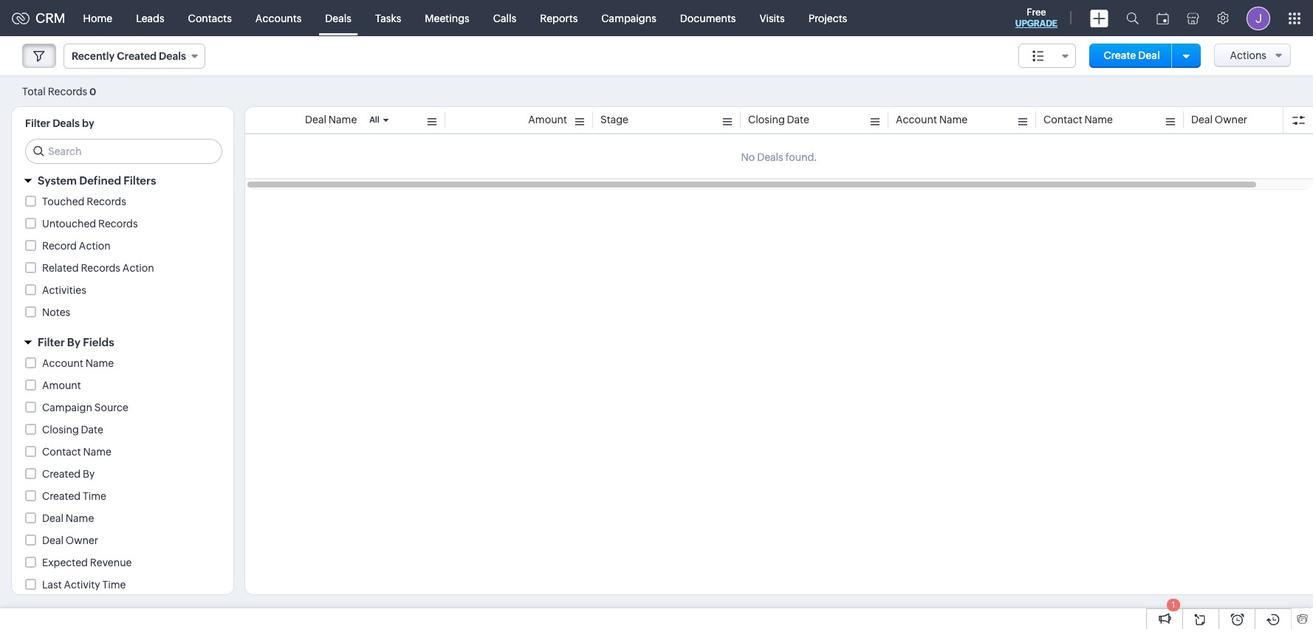 Task type: describe. For each thing, give the bounding box(es) containing it.
campaigns
[[602, 12, 657, 24]]

0 vertical spatial closing date
[[749, 114, 810, 126]]

filters
[[124, 174, 156, 187]]

records for touched
[[87, 196, 126, 208]]

campaign source
[[42, 402, 129, 414]]

visits
[[760, 12, 785, 24]]

records for related
[[81, 262, 120, 274]]

1 vertical spatial time
[[102, 579, 126, 591]]

deals inside deals link
[[325, 12, 352, 24]]

documents
[[680, 12, 736, 24]]

stage
[[601, 114, 629, 126]]

calls link
[[482, 0, 529, 36]]

0 horizontal spatial amount
[[42, 380, 81, 392]]

created time
[[42, 491, 106, 502]]

by
[[82, 117, 94, 129]]

filter by fields button
[[12, 330, 234, 355]]

system defined filters
[[38, 174, 156, 187]]

by for filter
[[67, 336, 81, 349]]

recently created deals
[[72, 50, 186, 62]]

created by
[[42, 468, 95, 480]]

0 horizontal spatial contact
[[42, 446, 81, 458]]

free upgrade
[[1016, 7, 1058, 29]]

activities
[[42, 284, 86, 296]]

upgrade
[[1016, 18, 1058, 29]]

record action
[[42, 240, 111, 252]]

notes
[[42, 307, 70, 318]]

home link
[[71, 0, 124, 36]]

crm link
[[12, 10, 65, 26]]

1 horizontal spatial amount
[[529, 114, 568, 126]]

created for created time
[[42, 491, 81, 502]]

actions
[[1231, 50, 1267, 61]]

projects
[[809, 12, 848, 24]]

0 horizontal spatial owner
[[66, 535, 98, 547]]

1 vertical spatial action
[[123, 262, 154, 274]]

1
[[1173, 601, 1176, 610]]

meetings
[[425, 12, 470, 24]]

logo image
[[12, 12, 30, 24]]

related
[[42, 262, 79, 274]]

fields
[[83, 336, 114, 349]]

0 horizontal spatial closing date
[[42, 424, 103, 436]]

0 horizontal spatial contact name
[[42, 446, 112, 458]]

1 horizontal spatial deal owner
[[1192, 114, 1248, 126]]

defined
[[79, 174, 121, 187]]

tasks link
[[363, 0, 413, 36]]

record
[[42, 240, 77, 252]]

visits link
[[748, 0, 797, 36]]

meetings link
[[413, 0, 482, 36]]

filter deals by
[[25, 117, 94, 129]]

campaign
[[42, 402, 92, 414]]

search element
[[1118, 0, 1148, 36]]

0 horizontal spatial deals
[[53, 117, 80, 129]]

filter for filter deals by
[[25, 117, 50, 129]]

Recently Created Deals field
[[64, 44, 205, 69]]

records for untouched
[[98, 218, 138, 230]]

total records 0
[[22, 85, 96, 97]]

accounts link
[[244, 0, 314, 36]]

deals link
[[314, 0, 363, 36]]

filter for filter by fields
[[38, 336, 65, 349]]

1 horizontal spatial contact
[[1044, 114, 1083, 126]]

home
[[83, 12, 112, 24]]

created for created by
[[42, 468, 81, 480]]

1 horizontal spatial owner
[[1215, 114, 1248, 126]]

total
[[22, 85, 46, 97]]

last
[[42, 579, 62, 591]]



Task type: locate. For each thing, give the bounding box(es) containing it.
1 vertical spatial date
[[81, 424, 103, 436]]

0 vertical spatial deals
[[325, 12, 352, 24]]

0 vertical spatial owner
[[1215, 114, 1248, 126]]

touched
[[42, 196, 85, 208]]

projects link
[[797, 0, 860, 36]]

revenue
[[90, 557, 132, 569]]

deal owner up expected
[[42, 535, 98, 547]]

2 vertical spatial created
[[42, 491, 81, 502]]

leads
[[136, 12, 164, 24]]

records down touched records
[[98, 218, 138, 230]]

0 vertical spatial account
[[896, 114, 938, 126]]

1 vertical spatial account name
[[42, 358, 114, 369]]

deals
[[325, 12, 352, 24], [159, 50, 186, 62], [53, 117, 80, 129]]

action down untouched records
[[123, 262, 154, 274]]

crm
[[35, 10, 65, 26]]

by for created
[[83, 468, 95, 480]]

0 horizontal spatial account name
[[42, 358, 114, 369]]

name
[[329, 114, 357, 126], [940, 114, 968, 126], [1085, 114, 1114, 126], [85, 358, 114, 369], [83, 446, 112, 458], [66, 513, 94, 525]]

0 vertical spatial created
[[117, 50, 157, 62]]

0 horizontal spatial account
[[42, 358, 83, 369]]

1 horizontal spatial deals
[[159, 50, 186, 62]]

1 vertical spatial contact name
[[42, 446, 112, 458]]

deals inside recently created deals field
[[159, 50, 186, 62]]

campaigns link
[[590, 0, 669, 36]]

account name
[[896, 114, 968, 126], [42, 358, 114, 369]]

time down created by
[[83, 491, 106, 502]]

profile image
[[1247, 6, 1271, 30]]

records down record action
[[81, 262, 120, 274]]

1 vertical spatial deals
[[159, 50, 186, 62]]

documents link
[[669, 0, 748, 36]]

2 horizontal spatial deals
[[325, 12, 352, 24]]

1 horizontal spatial action
[[123, 262, 154, 274]]

1 horizontal spatial closing
[[749, 114, 785, 126]]

1 vertical spatial owner
[[66, 535, 98, 547]]

0 vertical spatial deal owner
[[1192, 114, 1248, 126]]

time down the revenue
[[102, 579, 126, 591]]

contacts
[[188, 12, 232, 24]]

1 horizontal spatial date
[[787, 114, 810, 126]]

create menu image
[[1091, 9, 1109, 27]]

0 vertical spatial filter
[[25, 117, 50, 129]]

amount left stage
[[529, 114, 568, 126]]

0 vertical spatial action
[[79, 240, 111, 252]]

contact up created by
[[42, 446, 81, 458]]

untouched records
[[42, 218, 138, 230]]

contact
[[1044, 114, 1083, 126], [42, 446, 81, 458]]

reports link
[[529, 0, 590, 36]]

system defined filters button
[[12, 168, 234, 194]]

0 vertical spatial time
[[83, 491, 106, 502]]

0 horizontal spatial by
[[67, 336, 81, 349]]

1 horizontal spatial closing date
[[749, 114, 810, 126]]

1 vertical spatial amount
[[42, 380, 81, 392]]

system
[[38, 174, 77, 187]]

created down "leads"
[[117, 50, 157, 62]]

0 vertical spatial contact name
[[1044, 114, 1114, 126]]

created
[[117, 50, 157, 62], [42, 468, 81, 480], [42, 491, 81, 502]]

None field
[[1019, 44, 1076, 68]]

deals left by
[[53, 117, 80, 129]]

0
[[89, 86, 96, 97]]

records for total
[[48, 85, 87, 97]]

deal inside button
[[1139, 50, 1161, 61]]

owner
[[1215, 114, 1248, 126], [66, 535, 98, 547]]

tasks
[[375, 12, 401, 24]]

deals down leads link
[[159, 50, 186, 62]]

0 horizontal spatial deal name
[[42, 513, 94, 525]]

1 horizontal spatial account
[[896, 114, 938, 126]]

0 vertical spatial contact
[[1044, 114, 1083, 126]]

1 horizontal spatial contact name
[[1044, 114, 1114, 126]]

all
[[370, 115, 380, 124]]

size image
[[1033, 50, 1045, 63]]

create deal button
[[1090, 44, 1175, 68]]

touched records
[[42, 196, 126, 208]]

0 horizontal spatial closing
[[42, 424, 79, 436]]

deal name left all
[[305, 114, 357, 126]]

calls
[[493, 12, 517, 24]]

created inside field
[[117, 50, 157, 62]]

deal owner
[[1192, 114, 1248, 126], [42, 535, 98, 547]]

amount up campaign
[[42, 380, 81, 392]]

free
[[1027, 7, 1047, 18]]

time
[[83, 491, 106, 502], [102, 579, 126, 591]]

1 vertical spatial created
[[42, 468, 81, 480]]

by up created time
[[83, 468, 95, 480]]

source
[[94, 402, 129, 414]]

1 vertical spatial deal name
[[42, 513, 94, 525]]

untouched
[[42, 218, 96, 230]]

records left 0
[[48, 85, 87, 97]]

by inside dropdown button
[[67, 336, 81, 349]]

closing date
[[749, 114, 810, 126], [42, 424, 103, 436]]

owner up "expected revenue"
[[66, 535, 98, 547]]

0 vertical spatial by
[[67, 336, 81, 349]]

expected revenue
[[42, 557, 132, 569]]

filter down notes
[[38, 336, 65, 349]]

2 vertical spatial deals
[[53, 117, 80, 129]]

action up related records action
[[79, 240, 111, 252]]

recently
[[72, 50, 115, 62]]

action
[[79, 240, 111, 252], [123, 262, 154, 274]]

records down the defined
[[87, 196, 126, 208]]

filter
[[25, 117, 50, 129], [38, 336, 65, 349]]

deal
[[1139, 50, 1161, 61], [305, 114, 327, 126], [1192, 114, 1213, 126], [42, 513, 64, 525], [42, 535, 64, 547]]

1 vertical spatial closing
[[42, 424, 79, 436]]

related records action
[[42, 262, 154, 274]]

1 vertical spatial contact
[[42, 446, 81, 458]]

reports
[[540, 12, 578, 24]]

created up created time
[[42, 468, 81, 480]]

0 vertical spatial account name
[[896, 114, 968, 126]]

last activity time
[[42, 579, 126, 591]]

accounts
[[256, 12, 302, 24]]

0 vertical spatial deal name
[[305, 114, 357, 126]]

filter inside dropdown button
[[38, 336, 65, 349]]

profile element
[[1238, 0, 1280, 36]]

1 vertical spatial account
[[42, 358, 83, 369]]

contacts link
[[176, 0, 244, 36]]

create deal
[[1104, 50, 1161, 61]]

1 vertical spatial filter
[[38, 336, 65, 349]]

1 horizontal spatial account name
[[896, 114, 968, 126]]

0 vertical spatial date
[[787, 114, 810, 126]]

account
[[896, 114, 938, 126], [42, 358, 83, 369]]

1 horizontal spatial deal name
[[305, 114, 357, 126]]

0 horizontal spatial deal owner
[[42, 535, 98, 547]]

records
[[48, 85, 87, 97], [87, 196, 126, 208], [98, 218, 138, 230], [81, 262, 120, 274]]

1 horizontal spatial by
[[83, 468, 95, 480]]

deals left tasks link at the left of the page
[[325, 12, 352, 24]]

contact name
[[1044, 114, 1114, 126], [42, 446, 112, 458]]

create
[[1104, 50, 1137, 61]]

date
[[787, 114, 810, 126], [81, 424, 103, 436]]

1 vertical spatial by
[[83, 468, 95, 480]]

0 vertical spatial amount
[[529, 114, 568, 126]]

by
[[67, 336, 81, 349], [83, 468, 95, 480]]

calendar image
[[1157, 12, 1170, 24]]

amount
[[529, 114, 568, 126], [42, 380, 81, 392]]

0 vertical spatial closing
[[749, 114, 785, 126]]

Search text field
[[26, 140, 222, 163]]

filter by fields
[[38, 336, 114, 349]]

1 vertical spatial deal owner
[[42, 535, 98, 547]]

closing
[[749, 114, 785, 126], [42, 424, 79, 436]]

0 horizontal spatial date
[[81, 424, 103, 436]]

contact down size image
[[1044, 114, 1083, 126]]

0 horizontal spatial action
[[79, 240, 111, 252]]

owner down actions
[[1215, 114, 1248, 126]]

activity
[[64, 579, 100, 591]]

search image
[[1127, 12, 1139, 24]]

create menu element
[[1082, 0, 1118, 36]]

1 vertical spatial closing date
[[42, 424, 103, 436]]

deal name down created time
[[42, 513, 94, 525]]

created down created by
[[42, 491, 81, 502]]

leads link
[[124, 0, 176, 36]]

deal name
[[305, 114, 357, 126], [42, 513, 94, 525]]

deal owner down actions
[[1192, 114, 1248, 126]]

by left fields
[[67, 336, 81, 349]]

expected
[[42, 557, 88, 569]]

filter down total at the left top of page
[[25, 117, 50, 129]]



Task type: vqa. For each thing, say whether or not it's contained in the screenshot.
Signals element
no



